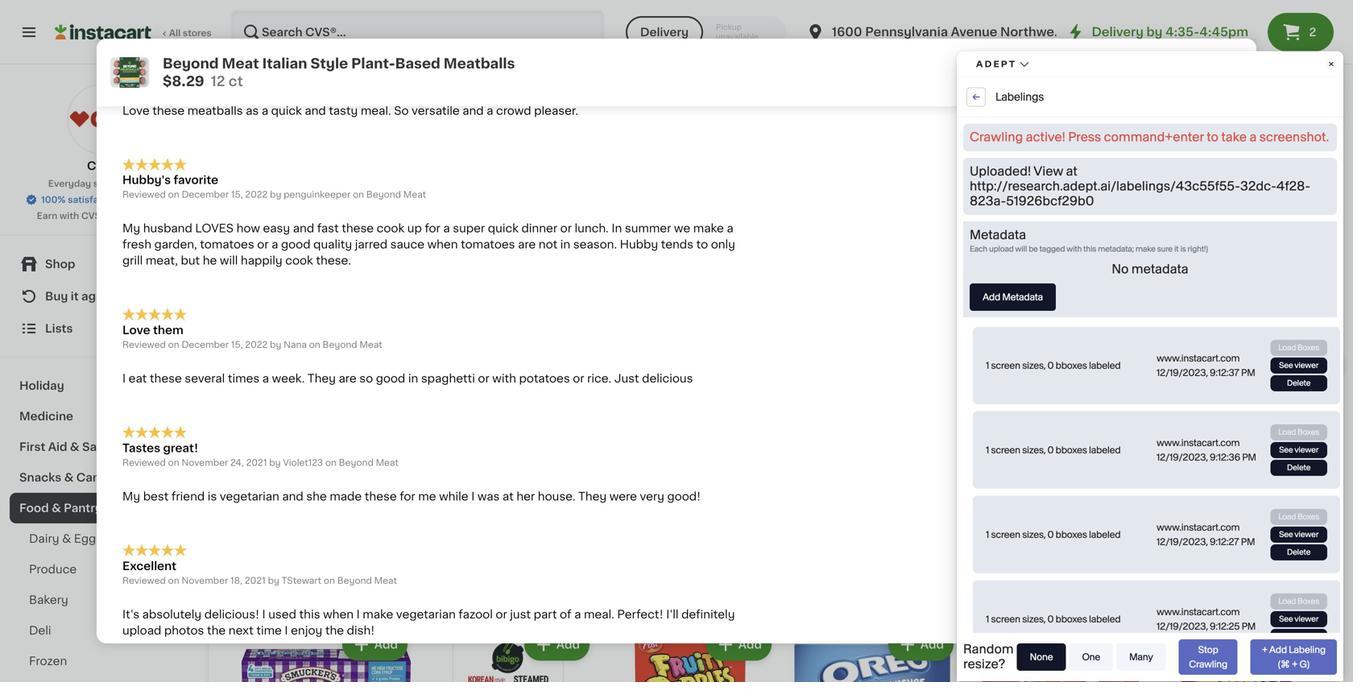 Task type: describe. For each thing, give the bounding box(es) containing it.
oz right the 3.5
[[986, 36, 997, 45]]

2021 inside tastes great! reviewed on november 24, 2021 by violet123 on beyond meat
[[246, 458, 267, 467]]

excellent
[[122, 561, 176, 572]]

12 inside product group
[[424, 68, 433, 77]]

part
[[534, 609, 557, 620]]

3.5
[[970, 36, 984, 45]]

0 vertical spatial ramen
[[1213, 0, 1253, 0]]

franks
[[1051, 436, 1088, 447]]

add to cart
[[1131, 66, 1212, 79]]

i up 'time'
[[262, 609, 266, 620]]

dinner
[[522, 223, 558, 234]]

x for nissin top ramen chicken flavor ramen noodle soup
[[1160, 36, 1165, 45]]

post pebbles fruity pebbles breakfast cereal, gluten free, kids snacks, small cereal box
[[242, 5, 394, 65]]

$ for $ 8 79
[[427, 383, 433, 392]]

1 vertical spatial so
[[394, 105, 409, 116]]

2021 inside excellent reviewed on november 18, 2021 by tstewart on beyond meat
[[245, 576, 266, 585]]

all for all stores
[[169, 29, 181, 37]]

uncured
[[999, 436, 1048, 447]]

dish!
[[347, 625, 375, 636]]

2.25
[[621, 36, 641, 45]]

seller
[[630, 365, 651, 372]]

$ 8 29
[[245, 382, 276, 399]]

snacks
[[19, 472, 61, 483]]

or left lunch.
[[560, 223, 572, 234]]

i eat these several times a week.  they are so good in spaghetti or with potatoes or rice.  just delicious
[[122, 373, 693, 384]]

noodle inside nissin top ramen chicken flavor ramen noodle soup
[[1232, 5, 1273, 16]]

$ 8 99
[[609, 382, 641, 399]]

toaster
[[481, 5, 523, 16]]

aid
[[48, 441, 67, 453]]

on right nana
[[309, 340, 320, 349]]

it's absolutely delicious! i used this when i make vegetarian fazool or just part of a meal.  perfect! i'll definitely upload photos the next time i enjoy the dish!
[[122, 609, 735, 636]]

1 horizontal spatial soup
[[645, 0, 674, 0]]

1 horizontal spatial they
[[579, 491, 607, 502]]

my husband loves how easy and fast these cook up for a super quick dinner or lunch.  in summer we make a fresh garden, tomatoes or a good quality jarred sauce when tomatoes are not in season.  hubby tends to only grill meat, but he will happily cook these.
[[122, 223, 735, 266]]

delicious!
[[204, 609, 259, 620]]

eat
[[129, 373, 147, 384]]

product group containing post pebbles fruity pebbles breakfast cereal, gluten free, kids snacks, small cereal box
[[242, 0, 411, 109]]

violet123
[[283, 458, 323, 467]]

2 for 2
[[1309, 27, 1317, 38]]

(19)
[[1030, 23, 1046, 32]]

buy it again link
[[10, 280, 196, 313]]

oz right 11
[[251, 68, 262, 77]]

everyday store prices
[[48, 179, 148, 188]]

crowd
[[496, 105, 531, 116]]

all items
[[242, 562, 319, 579]]

versatile
[[412, 105, 460, 116]]

landjaeger,
[[1152, 420, 1218, 431]]

to inside button
[[1164, 66, 1179, 79]]

first
[[19, 441, 45, 453]]

(27)
[[1212, 23, 1229, 32]]

and right versatile
[[463, 105, 484, 116]]

these right the eat
[[150, 373, 182, 384]]

beyond inside "beyond meat italian style plant-based meatballs $8.29 12 ct"
[[163, 57, 219, 70]]

1600 pennsylvania avenue northwest button
[[806, 10, 1067, 55]]

i left the eat
[[122, 373, 126, 384]]

avenue
[[951, 26, 998, 38]]

enjoy
[[291, 625, 322, 636]]

times
[[228, 373, 260, 384]]

buy it again
[[45, 291, 113, 302]]

original inside $ spend $32, save $5 oscar mayer original classic beef uncured franks hot dogs
[[1046, 420, 1089, 431]]

pop-
[[424, 5, 450, 16]]

2022 for easy
[[245, 190, 268, 199]]

cereal, for breakfast
[[354, 21, 394, 32]]

reviewed for so
[[122, 72, 166, 81]]

breakfast,
[[788, 37, 845, 49]]

december for them
[[182, 340, 229, 349]]

3 inside bavarian meats lil landjaeger, hot & spicy 3 oz
[[1152, 435, 1158, 444]]

tends
[[661, 239, 694, 250]]

hot inside bavarian meats lil landjaeger, hot & spicy 3 oz
[[1221, 420, 1242, 431]]

vegetarian inside the it's absolutely delicious! i used this when i make vegetarian fazool or just part of a meal.  perfect! i'll definitely upload photos the next time i enjoy the dish!
[[396, 609, 456, 620]]

delivery button
[[626, 16, 703, 48]]

november inside tastes great! reviewed on november 24, 2021 by violet123 on beyond meat
[[182, 458, 228, 467]]

tstewart
[[282, 576, 322, 585]]

by for my husband loves how easy and fast these cook up for a super quick dinner or lunch.  in summer we make a fresh garden, tomatoes or a good quality jarred sauce when tomatoes are not in season.  hubby tends to only grill meat, but he will happily cook these.
[[270, 190, 281, 199]]

on down great!
[[168, 458, 179, 467]]

kids inside the post pebbles fruity pebbles breakfast cereal, gluten free, kids snacks, small cereal box
[[313, 37, 338, 49]]

husband
[[143, 223, 192, 234]]

on right the violet123
[[325, 458, 337, 467]]

but
[[181, 255, 200, 266]]

or right 79
[[478, 373, 490, 384]]

was
[[478, 491, 500, 502]]

potatoes
[[519, 373, 570, 384]]

of
[[560, 609, 572, 620]]

season.
[[573, 239, 617, 250]]

beyond for she
[[339, 458, 374, 467]]

$ for $ 8 99
[[609, 383, 615, 392]]

i down used
[[285, 625, 288, 636]]

or left the rice.
[[573, 373, 585, 384]]

1 vertical spatial ramen
[[1189, 5, 1229, 16]]

easy
[[263, 223, 290, 234]]

a left crowd
[[487, 105, 493, 116]]

product group containing frosted flakes breakfast cereal, kids cereal, family breakfast, original
[[788, 0, 957, 127]]

safety
[[82, 441, 120, 453]]

1 vertical spatial pebbles
[[242, 21, 294, 32]]

deli
[[29, 625, 51, 636]]

0 vertical spatial cvs®
[[87, 160, 118, 172]]

first aid & safety link
[[10, 432, 196, 462]]

pennsylvania
[[865, 26, 948, 38]]

shop link
[[10, 248, 196, 280]]

these right made
[[365, 491, 397, 502]]

oz inside bavarian meats lil landjaeger, hot & spicy 3 oz
[[1160, 435, 1171, 444]]

i left "was"
[[471, 491, 475, 502]]

on down excellent
[[168, 576, 179, 585]]

with inside 'link'
[[60, 211, 79, 220]]

1 horizontal spatial good
[[376, 373, 405, 384]]

product group containing ★★★★★
[[970, 0, 1139, 61]]

8 for $ 8 99
[[615, 382, 627, 399]]

kids inside "pop-tarts toaster pastries, breakfast foods, kids snacks, frosted strawberry"
[[522, 21, 546, 32]]

cereal, for kids
[[858, 21, 898, 32]]

by inside excellent reviewed on november 18, 2021 by tstewart on beyond meat
[[268, 576, 279, 585]]

garden,
[[154, 239, 197, 250]]

secrets
[[677, 0, 720, 0]]

a right as
[[262, 105, 268, 116]]

sponsored badge image inside item carousel region
[[970, 528, 1019, 538]]

service type group
[[626, 16, 787, 48]]

delivery for delivery by 4:35-4:45pm
[[1092, 26, 1144, 38]]

frozen link
[[10, 646, 196, 677]]

earn with cvs® extracare® link
[[37, 209, 169, 222]]

on right the tstewart
[[324, 576, 335, 585]]

these inside my husband loves how easy and fast these cook up for a super quick dinner or lunch.  in summer we make a fresh garden, tomatoes or a good quality jarred sauce when tomatoes are not in season.  hubby tends to only grill meat, but he will happily cook these.
[[342, 223, 374, 234]]

6
[[1152, 36, 1158, 45]]

best
[[611, 365, 628, 372]]

i up the dish!
[[357, 609, 360, 620]]

are inside my husband loves how easy and fast these cook up for a super quick dinner or lunch.  in summer we make a fresh garden, tomatoes or a good quality jarred sauce when tomatoes are not in season.  hubby tends to only grill meat, but he will happily cook these.
[[518, 239, 536, 250]]

meats
[[1203, 403, 1239, 415]]

2022 for times
[[245, 340, 268, 349]]

meat for they
[[360, 340, 382, 349]]

absolutely
[[142, 609, 202, 620]]

candy
[[76, 472, 115, 483]]

for inside my husband loves how easy and fast these cook up for a super quick dinner or lunch.  in summer we make a fresh garden, tomatoes or a good quality jarred sauce when tomatoes are not in season.  hubby tends to only grill meat, but he will happily cook these.
[[425, 223, 441, 234]]

it's
[[122, 609, 139, 620]]

1 vertical spatial for
[[400, 491, 415, 502]]

79
[[446, 383, 458, 392]]

1 $4.99 element from the left
[[788, 380, 957, 401]]

ct right 24,
[[253, 450, 263, 459]]

0 horizontal spatial cook
[[285, 255, 313, 266]]

so inside so tasty!!! reviewed on december 15, 2022 by nicholle on beyond meat
[[122, 57, 138, 68]]

by for my best friend is vegetarian and she made these for me while i was at her house. they were very good!
[[269, 458, 281, 467]]

flavor
[[1152, 5, 1186, 16]]

on right penguinkeeper
[[353, 190, 364, 199]]

dairy
[[29, 533, 59, 545]]

a right times
[[262, 373, 269, 384]]

buy
[[45, 291, 68, 302]]

everyday store prices link
[[48, 177, 157, 190]]

meat for tasty
[[373, 72, 396, 81]]

on down them on the top of page
[[168, 340, 179, 349]]

pleaser.
[[534, 105, 578, 116]]

very
[[640, 491, 665, 502]]

on down tasty!!!
[[168, 72, 179, 81]]

0 horizontal spatial in
[[408, 373, 418, 384]]

several
[[185, 373, 225, 384]]

1600 pennsylvania avenue northwest
[[832, 26, 1067, 38]]

hot inside $ spend $32, save $5 oscar mayer original classic beef uncured franks hot dogs
[[1091, 436, 1112, 447]]

these down $8.29
[[152, 105, 185, 116]]

november inside excellent reviewed on november 18, 2021 by tstewart on beyond meat
[[182, 576, 228, 585]]

hubby
[[620, 239, 658, 250]]

in inside my husband loves how easy and fast these cook up for a super quick dinner or lunch.  in summer we make a fresh garden, tomatoes or a good quality jarred sauce when tomatoes are not in season.  hubby tends to only grill meat, but he will happily cook these.
[[561, 239, 571, 250]]

dairy & eggs link
[[10, 524, 196, 554]]

ct inside "beyond meat italian style plant-based meatballs $8.29 12 ct"
[[229, 75, 243, 88]]

0 vertical spatial vegetarian
[[220, 491, 279, 502]]

0 vertical spatial pebbles
[[270, 5, 323, 16]]

10 ct
[[970, 482, 992, 491]]

1 the from the left
[[207, 625, 226, 636]]

fazool
[[459, 609, 493, 620]]

breakfast for post pebbles fruity pebbles breakfast cereal, gluten free, kids snacks, small cereal box
[[297, 21, 351, 32]]

product group containing pop-tarts toaster pastries, breakfast foods, kids snacks, frosted strawberry
[[424, 0, 593, 109]]

snacks, inside "pop-tarts toaster pastries, breakfast foods, kids snacks, frosted strawberry"
[[549, 21, 593, 32]]

1 horizontal spatial cook
[[377, 223, 405, 234]]

0 vertical spatial sponsored badge image
[[970, 48, 1019, 57]]

a up the only
[[727, 223, 734, 234]]

100% satisfaction guarantee
[[41, 195, 171, 204]]

december for favorite
[[182, 190, 229, 199]]

99
[[628, 383, 641, 392]]

time
[[256, 625, 282, 636]]

and left she
[[282, 491, 304, 502]]

2022 for a
[[245, 72, 268, 81]]

and left tasty
[[305, 105, 326, 116]]

original inside frosted flakes breakfast cereal, kids cereal, family breakfast, original
[[848, 37, 892, 49]]

reviewed for hubby's
[[122, 190, 166, 199]]

a left super
[[443, 223, 450, 234]]

delivery for delivery
[[640, 27, 689, 38]]

tastes great! reviewed on november 24, 2021 by violet123 on beyond meat
[[122, 443, 399, 467]]

by for i eat these several times a week.  they are so good in spaghetti or with potatoes or rice.  just delicious
[[270, 340, 281, 349]]

them
[[153, 325, 183, 336]]



Task type: vqa. For each thing, say whether or not it's contained in the screenshot.
/pkg
no



Task type: locate. For each thing, give the bounding box(es) containing it.
it
[[71, 291, 79, 302]]

cvs® inside 'link'
[[81, 211, 106, 220]]

meat up my best friend is vegetarian and she made these for me while i was at her house. they were very good!
[[376, 458, 399, 467]]

add inside button
[[1131, 66, 1160, 79]]

good inside my husband loves how easy and fast these cook up for a super quick dinner or lunch.  in summer we make a fresh garden, tomatoes or a good quality jarred sauce when tomatoes are not in season.  hubby tends to only grill meat, but he will happily cook these.
[[281, 239, 311, 250]]

are left so
[[339, 373, 357, 384]]

4 $ from the left
[[973, 383, 979, 392]]

0 horizontal spatial so
[[122, 57, 138, 68]]

$4.99 element
[[788, 380, 957, 401], [1152, 380, 1321, 401]]

by inside hubby's favorite reviewed on december 15, 2022 by penguinkeeper on beyond meat
[[270, 190, 281, 199]]

& down 'lil'
[[1244, 420, 1253, 431]]

2 vertical spatial december
[[182, 340, 229, 349]]

pebbles up gluten
[[242, 21, 294, 32]]

meat inside excellent reviewed on november 18, 2021 by tstewart on beyond meat
[[374, 576, 397, 585]]

1 december from the top
[[182, 72, 229, 81]]

delivery inside button
[[640, 27, 689, 38]]

instacart logo image
[[55, 23, 151, 42]]

frosted flakes breakfast cereal, kids cereal, family breakfast, original
[[788, 5, 938, 49]]

2 button
[[1268, 13, 1334, 52]]

1 horizontal spatial make
[[693, 223, 724, 234]]

0 horizontal spatial 12
[[211, 75, 225, 88]]

& for eggs
[[62, 533, 71, 545]]

nicholle
[[284, 72, 320, 81]]

house.
[[538, 491, 576, 502]]

by inside so tasty!!! reviewed on december 15, 2022 by nicholle on beyond meat
[[270, 72, 281, 81]]

0 horizontal spatial they
[[308, 373, 336, 384]]

1 my from the top
[[122, 223, 140, 234]]

1 vertical spatial vegetarian
[[396, 609, 456, 620]]

to inside my husband loves how easy and fast these cook up for a super quick dinner or lunch.  in summer we make a fresh garden, tomatoes or a good quality jarred sauce when tomatoes are not in season.  hubby tends to only grill meat, but he will happily cook these.
[[696, 239, 708, 250]]

snacks & candy
[[19, 472, 115, 483]]

snacks, down the pastries, at top left
[[549, 21, 593, 32]]

oz right 6
[[1176, 36, 1186, 45]]

when inside my husband loves how easy and fast these cook up for a super quick dinner or lunch.  in summer we make a fresh garden, tomatoes or a good quality jarred sauce when tomatoes are not in season.  hubby tends to only grill meat, but he will happily cook these.
[[427, 239, 458, 250]]

tasty!!!
[[140, 57, 182, 68]]

0 horizontal spatial quick
[[271, 105, 302, 116]]

vegetarian left fazool
[[396, 609, 456, 620]]

top
[[1190, 0, 1210, 0]]

12 inside "beyond meat italian style plant-based meatballs $8.29 12 ct"
[[211, 75, 225, 88]]

15, inside so tasty!!! reviewed on december 15, 2022 by nicholle on beyond meat
[[231, 72, 243, 81]]

2 cereal, from the left
[[788, 21, 828, 32]]

15, for several
[[231, 340, 243, 349]]

by inside "link"
[[1147, 26, 1163, 38]]

15, down small
[[231, 72, 243, 81]]

cvs® up everyday store prices link
[[87, 160, 118, 172]]

$ up spend
[[973, 383, 979, 392]]

reviewed inside hubby's favorite reviewed on december 15, 2022 by penguinkeeper on beyond meat
[[122, 190, 166, 199]]

by inside love them reviewed on december 15, 2022 by nana on beyond meat
[[270, 340, 281, 349]]

12 ct up versatile
[[424, 68, 445, 77]]

reviewed down the tastes
[[122, 458, 166, 467]]

pebbles up free,
[[270, 5, 323, 16]]

11 oz
[[242, 68, 262, 77]]

love these meatballs as a quick and tasty meal. so versatile and a crowd pleaser.
[[122, 105, 578, 116]]

to left the only
[[696, 239, 708, 250]]

0 horizontal spatial when
[[323, 609, 354, 620]]

soup down chicken on the right
[[1276, 5, 1305, 16]]

0 horizontal spatial 12 ct
[[242, 450, 263, 459]]

15, inside hubby's favorite reviewed on december 15, 2022 by penguinkeeper on beyond meat
[[231, 190, 243, 199]]

1 vertical spatial 15,
[[231, 190, 243, 199]]

breakfast for pop-tarts toaster pastries, breakfast foods, kids snacks, frosted strawberry
[[424, 21, 478, 32]]

in
[[612, 223, 622, 234]]

3 down landjaeger,
[[1152, 435, 1158, 444]]

beyond for and
[[336, 72, 371, 81]]

3 reviewed from the top
[[122, 340, 166, 349]]

2 horizontal spatial 8
[[615, 382, 627, 399]]

2 love from the top
[[122, 325, 150, 336]]

1 horizontal spatial original
[[1046, 420, 1089, 431]]

cook left these.
[[285, 255, 313, 266]]

1 horizontal spatial tomatoes
[[461, 239, 515, 250]]

kids
[[522, 21, 546, 32], [831, 21, 855, 32], [313, 37, 338, 49]]

best
[[143, 491, 169, 502]]

$ for $ 8 29
[[245, 383, 251, 392]]

2 15, from the top
[[231, 190, 243, 199]]

5 reviewed from the top
[[122, 576, 166, 585]]

foods,
[[481, 21, 519, 32]]

0 horizontal spatial for
[[400, 491, 415, 502]]

meat up so
[[360, 340, 382, 349]]

post
[[242, 5, 267, 16]]

cereal,
[[354, 21, 394, 32], [788, 21, 828, 32], [858, 21, 898, 32]]

reviewed down tasty!!!
[[122, 72, 166, 81]]

by left the tstewart
[[268, 576, 279, 585]]

$ for $ spend $32, save $5 oscar mayer original classic beef uncured franks hot dogs
[[973, 383, 979, 392]]

15, for how
[[231, 190, 243, 199]]

8 for $ 8 29
[[251, 382, 263, 399]]

15, inside love them reviewed on december 15, 2022 by nana on beyond meat
[[231, 340, 243, 349]]

is
[[208, 491, 217, 502]]

cereal, up breakfast,
[[788, 21, 828, 32]]

make inside my husband loves how easy and fast these cook up for a super quick dinner or lunch.  in summer we make a fresh garden, tomatoes or a good quality jarred sauce when tomatoes are not in season.  hubby tends to only grill meat, but he will happily cook these.
[[693, 223, 724, 234]]

reviewed inside love them reviewed on december 15, 2022 by nana on beyond meat
[[122, 340, 166, 349]]

2 horizontal spatial cereal,
[[858, 21, 898, 32]]

1 vertical spatial sponsored badge image
[[788, 114, 837, 123]]

in left $ 8 79 at the bottom left of page
[[408, 373, 418, 384]]

1 vertical spatial december
[[182, 190, 229, 199]]

save
[[1029, 405, 1050, 414]]

0 vertical spatial in
[[561, 239, 571, 250]]

2 reviewed from the top
[[122, 190, 166, 199]]

2022 inside hubby's favorite reviewed on december 15, 2022 by penguinkeeper on beyond meat
[[245, 190, 268, 199]]

1 vertical spatial 2021
[[245, 576, 266, 585]]

frosted down pop-
[[424, 37, 467, 49]]

by inside tastes great! reviewed on november 24, 2021 by violet123 on beyond meat
[[269, 458, 281, 467]]

12 ct inside item carousel region
[[242, 450, 263, 459]]

1 horizontal spatial are
[[518, 239, 536, 250]]

love for love them reviewed on december 15, 2022 by nana on beyond meat
[[122, 325, 150, 336]]

& left candy
[[64, 472, 74, 483]]

0 horizontal spatial soup
[[606, 5, 635, 16]]

0 vertical spatial 3
[[1168, 36, 1173, 45]]

0 vertical spatial all
[[169, 29, 181, 37]]

1 vertical spatial good
[[376, 373, 405, 384]]

december inside so tasty!!! reviewed on december 15, 2022 by nicholle on beyond meat
[[182, 72, 229, 81]]

0 horizontal spatial kids
[[313, 37, 338, 49]]

december
[[182, 72, 229, 81], [182, 190, 229, 199], [182, 340, 229, 349]]

the down delicious! at left bottom
[[207, 625, 226, 636]]

chicken
[[1256, 0, 1302, 0]]

on down style
[[322, 72, 334, 81]]

kids down the pastries, at top left
[[522, 21, 546, 32]]

perfect!
[[617, 609, 664, 620]]

0 vertical spatial love
[[122, 105, 150, 116]]

oz right 2.25 on the left top of the page
[[643, 36, 654, 45]]

1 horizontal spatial 12
[[242, 450, 251, 459]]

meat inside so tasty!!! reviewed on december 15, 2022 by nicholle on beyond meat
[[373, 72, 396, 81]]

my
[[122, 223, 140, 234], [122, 491, 140, 502]]

0 horizontal spatial snacks,
[[341, 37, 385, 49]]

kids up 'box'
[[313, 37, 338, 49]]

0 horizontal spatial delivery
[[640, 27, 689, 38]]

1 horizontal spatial with
[[492, 373, 516, 384]]

0 vertical spatial quick
[[271, 105, 302, 116]]

food & pantry link
[[10, 493, 196, 524]]

noodle down chicken on the right
[[1232, 5, 1273, 16]]

cvs® down satisfaction
[[81, 211, 106, 220]]

so down all stores link
[[122, 57, 138, 68]]

0 horizontal spatial to
[[696, 239, 708, 250]]

food
[[19, 503, 49, 514]]

0 horizontal spatial 8
[[251, 382, 263, 399]]

loves
[[195, 223, 234, 234]]

all left the stores
[[169, 29, 181, 37]]

on down favorite
[[168, 190, 179, 199]]

quick inside my husband loves how easy and fast these cook up for a super quick dinner or lunch.  in summer we make a fresh garden, tomatoes or a good quality jarred sauce when tomatoes are not in season.  hubby tends to only grill meat, but he will happily cook these.
[[488, 223, 519, 234]]

1 vertical spatial with
[[492, 373, 516, 384]]

reviewed inside so tasty!!! reviewed on december 15, 2022 by nicholle on beyond meat
[[122, 72, 166, 81]]

2022 inside love them reviewed on december 15, 2022 by nana on beyond meat
[[245, 340, 268, 349]]

0 horizontal spatial are
[[339, 373, 357, 384]]

2 $4.99 element from the left
[[1152, 380, 1321, 401]]

good!
[[667, 491, 701, 502]]

breakfast down the fruity
[[297, 21, 351, 32]]

3 cereal, from the left
[[858, 21, 898, 32]]

summer
[[625, 223, 671, 234]]

sponsored badge image
[[970, 48, 1019, 57], [788, 114, 837, 123], [970, 528, 1019, 538]]

jarred
[[355, 239, 388, 250]]

oz
[[643, 36, 654, 45], [986, 36, 997, 45], [1176, 36, 1186, 45], [251, 68, 262, 77], [1160, 435, 1171, 444]]

& inside food & pantry link
[[52, 503, 61, 514]]

3 2022 from the top
[[245, 340, 268, 349]]

everyday
[[48, 179, 91, 188]]

she
[[306, 491, 327, 502]]

2022 inside so tasty!!! reviewed on december 15, 2022 by nicholle on beyond meat
[[245, 72, 268, 81]]

in right not at the left top
[[561, 239, 571, 250]]

frozen
[[29, 656, 67, 667]]

2022 up how in the top of the page
[[245, 190, 268, 199]]

meat for made
[[376, 458, 399, 467]]

1 vertical spatial snacks,
[[341, 37, 385, 49]]

0 vertical spatial make
[[693, 223, 724, 234]]

sponsored badge image down the 10 ct
[[970, 528, 1019, 538]]

12 inside item carousel region
[[242, 450, 251, 459]]

4:35-
[[1166, 26, 1200, 38]]

reviewed inside tastes great! reviewed on november 24, 2021 by violet123 on beyond meat
[[122, 458, 166, 467]]

0 horizontal spatial vegetarian
[[220, 491, 279, 502]]

15, for as
[[231, 72, 243, 81]]

delivery left 6
[[1092, 26, 1144, 38]]

snacks, inside the post pebbles fruity pebbles breakfast cereal, gluten free, kids snacks, small cereal box
[[341, 37, 385, 49]]

tastes
[[122, 443, 160, 454]]

frosted inside "pop-tarts toaster pastries, breakfast foods, kids snacks, frosted strawberry"
[[424, 37, 467, 49]]

0 horizontal spatial the
[[207, 625, 226, 636]]

when inside the it's absolutely delicious! i used this when i make vegetarian fazool or just part of a meal.  perfect! i'll definitely upload photos the next time i enjoy the dish!
[[323, 609, 354, 620]]

1 horizontal spatial kids
[[522, 21, 546, 32]]

bavarian
[[1152, 403, 1200, 415]]

make up the only
[[693, 223, 724, 234]]

2022 up times
[[245, 340, 268, 349]]

2 the from the left
[[325, 625, 344, 636]]

my best friend is vegetarian and she made these for me while i was at her house. they were very good!
[[122, 491, 701, 502]]

quick right as
[[271, 105, 302, 116]]

2 tomatoes from the left
[[461, 239, 515, 250]]

& for pantry
[[52, 503, 61, 514]]

0 vertical spatial frosted
[[788, 5, 831, 16]]

first aid & safety
[[19, 441, 120, 453]]

breakfast
[[873, 5, 927, 16], [297, 21, 351, 32], [424, 21, 478, 32]]

3 december from the top
[[182, 340, 229, 349]]

reviewed for love
[[122, 340, 166, 349]]

ct inside group
[[435, 68, 445, 77]]

0 vertical spatial when
[[427, 239, 458, 250]]

3 $ from the left
[[609, 383, 615, 392]]

1 8 from the left
[[251, 382, 263, 399]]

3 8 from the left
[[615, 382, 627, 399]]

meal. inside the it's absolutely delicious! i used this when i make vegetarian fazool or just part of a meal.  perfect! i'll definitely upload photos the next time i enjoy the dish!
[[584, 609, 614, 620]]

0 horizontal spatial noodle
[[723, 0, 764, 0]]

2 $ from the left
[[427, 383, 433, 392]]

soup up mix
[[645, 0, 674, 0]]

holiday
[[19, 380, 64, 392]]

cereal
[[275, 53, 312, 65]]

beyond inside so tasty!!! reviewed on december 15, 2022 by nicholle on beyond meat
[[336, 72, 371, 81]]

breakfast up pennsylvania
[[873, 5, 927, 16]]

2 for 2 x 2.25 oz
[[606, 36, 611, 45]]

beyond inside love them reviewed on december 15, 2022 by nana on beyond meat
[[323, 340, 357, 349]]

x for lipton soup secrets noodle soup mix
[[614, 36, 619, 45]]

northwest
[[1001, 26, 1067, 38]]

meat down "plant-" at top
[[373, 72, 396, 81]]

a right of
[[574, 609, 581, 620]]

$ inside '$ 8 99'
[[609, 383, 615, 392]]

0 horizontal spatial with
[[60, 211, 79, 220]]

2021 right 24,
[[246, 458, 267, 467]]

pebbles
[[270, 5, 323, 16], [242, 21, 294, 32]]

1 x from the left
[[614, 36, 619, 45]]

1 horizontal spatial the
[[325, 625, 344, 636]]

meat inside hubby's favorite reviewed on december 15, 2022 by penguinkeeper on beyond meat
[[403, 190, 426, 199]]

1 horizontal spatial vegetarian
[[396, 609, 456, 620]]

reviewed
[[122, 72, 166, 81], [122, 190, 166, 199], [122, 340, 166, 349], [122, 458, 166, 467], [122, 576, 166, 585]]

noodle inside lipton soup secrets noodle soup mix
[[723, 0, 764, 0]]

8 for $ 8 79
[[433, 382, 445, 399]]

1 vertical spatial in
[[408, 373, 418, 384]]

kids down flakes at right
[[831, 21, 855, 32]]

box
[[315, 53, 337, 65]]

2 horizontal spatial soup
[[1276, 5, 1305, 16]]

family
[[901, 21, 938, 32]]

soup down lipton
[[606, 5, 635, 16]]

beyond up $8.29
[[163, 57, 219, 70]]

so tasty!!! reviewed on december 15, 2022 by nicholle on beyond meat
[[122, 57, 396, 81]]

beyond inside excellent reviewed on november 18, 2021 by tstewart on beyond meat
[[337, 576, 372, 585]]

hot down meats
[[1221, 420, 1242, 431]]

& inside first aid & safety link
[[70, 441, 79, 453]]

breakfast inside the post pebbles fruity pebbles breakfast cereal, gluten free, kids snacks, small cereal box
[[297, 21, 351, 32]]

1 horizontal spatial all
[[242, 562, 265, 579]]

next
[[229, 625, 254, 636]]

tomatoes down super
[[461, 239, 515, 250]]

the left the dish!
[[325, 625, 344, 636]]

favorite
[[174, 175, 218, 186]]

satisfaction
[[68, 195, 122, 204]]

& inside the snacks & candy link
[[64, 472, 74, 483]]

spend
[[975, 405, 1004, 414]]

dairy & eggs
[[29, 533, 102, 545]]

0 vertical spatial meal.
[[361, 105, 391, 116]]

1 reviewed from the top
[[122, 72, 166, 81]]

and inside my husband loves how easy and fast these cook up for a super quick dinner or lunch.  in summer we make a fresh garden, tomatoes or a good quality jarred sauce when tomatoes are not in season.  hubby tends to only grill meat, but he will happily cook these.
[[293, 223, 314, 234]]

1 horizontal spatial breakfast
[[424, 21, 478, 32]]

medicine link
[[10, 401, 196, 432]]

fruity
[[326, 5, 358, 16]]

& inside dairy & eggs link
[[62, 533, 71, 545]]

holiday link
[[10, 371, 196, 401]]

meat,
[[146, 255, 178, 266]]

bavarian meats lil landjaeger, hot & spicy 3 oz
[[1152, 403, 1288, 444]]

2 8 from the left
[[433, 382, 445, 399]]

beyond inside tastes great! reviewed on november 24, 2021 by violet123 on beyond meat
[[339, 458, 374, 467]]

produce
[[29, 564, 77, 575]]

italian
[[262, 57, 307, 70]]

$ down best
[[609, 383, 615, 392]]

cook up sauce
[[377, 223, 405, 234]]

my for my husband loves how easy and fast these cook up for a super quick dinner or lunch.  in summer we make a fresh garden, tomatoes or a good quality jarred sauce when tomatoes are not in season.  hubby tends to only grill meat, but he will happily cook these.
[[122, 223, 140, 234]]

100%
[[41, 195, 66, 204]]

3 15, from the top
[[231, 340, 243, 349]]

2 inside button
[[1309, 27, 1317, 38]]

my for my best friend is vegetarian and she made these for me while i was at her house. they were very good!
[[122, 491, 140, 502]]

0 vertical spatial my
[[122, 223, 140, 234]]

love
[[122, 105, 150, 116], [122, 325, 150, 336]]

breakfast inside frosted flakes breakfast cereal, kids cereal, family breakfast, original
[[873, 5, 927, 16]]

excellent reviewed on november 18, 2021 by tstewart on beyond meat
[[122, 561, 397, 585]]

breakfast inside "pop-tarts toaster pastries, breakfast foods, kids snacks, frosted strawberry"
[[424, 21, 478, 32]]

0 horizontal spatial original
[[848, 37, 892, 49]]

0 vertical spatial 12 ct
[[424, 68, 445, 77]]

i
[[122, 373, 126, 384], [471, 491, 475, 502], [262, 609, 266, 620], [357, 609, 360, 620], [285, 625, 288, 636]]

0 horizontal spatial x
[[614, 36, 619, 45]]

meal. right of
[[584, 609, 614, 620]]

ramen down the "top"
[[1189, 5, 1229, 16]]

when down super
[[427, 239, 458, 250]]

2 december from the top
[[182, 190, 229, 199]]

dogs
[[970, 452, 1000, 463]]

november down great!
[[182, 458, 228, 467]]

how
[[236, 223, 260, 234]]

good right so
[[376, 373, 405, 384]]

1 $ from the left
[[245, 383, 251, 392]]

all for all items
[[242, 562, 265, 579]]

by down italian
[[270, 72, 281, 81]]

cereal, inside the post pebbles fruity pebbles breakfast cereal, gluten free, kids snacks, small cereal box
[[354, 21, 394, 32]]

my inside my husband loves how easy and fast these cook up for a super quick dinner or lunch.  in summer we make a fresh garden, tomatoes or a good quality jarred sauce when tomatoes are not in season.  hubby tends to only grill meat, but he will happily cook these.
[[122, 223, 140, 234]]

12 left 11
[[211, 75, 225, 88]]

2 2022 from the top
[[245, 190, 268, 199]]

meat up up
[[403, 190, 426, 199]]

meat for these
[[403, 190, 426, 199]]

add
[[1131, 66, 1160, 79], [374, 218, 398, 229], [556, 218, 580, 229], [921, 218, 944, 229], [1103, 218, 1126, 229], [1285, 218, 1308, 229], [374, 639, 398, 650], [556, 639, 580, 650], [739, 639, 762, 650], [921, 639, 944, 650], [1103, 639, 1126, 650], [1285, 639, 1308, 650]]

mix
[[638, 5, 658, 16]]

0 vertical spatial snacks,
[[549, 21, 593, 32]]

snacks, up "plant-" at top
[[341, 37, 385, 49]]

& for candy
[[64, 472, 74, 483]]

1 horizontal spatial meal.
[[584, 609, 614, 620]]

reviewed down hubby's at the left
[[122, 190, 166, 199]]

1 vertical spatial original
[[1046, 420, 1089, 431]]

at
[[503, 491, 514, 502]]

(226)
[[665, 23, 689, 32]]

or up happily
[[257, 239, 269, 250]]

these.
[[316, 255, 351, 266]]

& inside bavarian meats lil landjaeger, hot & spicy 3 oz
[[1244, 420, 1253, 431]]

1 vertical spatial noodle
[[1232, 5, 1273, 16]]

$ inside $ 8 79
[[427, 383, 433, 392]]

1 vertical spatial to
[[696, 239, 708, 250]]

12 ct inside product group
[[424, 68, 445, 77]]

0 horizontal spatial 2
[[606, 36, 611, 45]]

2021
[[246, 458, 267, 467], [245, 576, 266, 585]]

1 horizontal spatial when
[[427, 239, 458, 250]]

or inside the it's absolutely delicious! i used this when i make vegetarian fazool or just part of a meal.  perfect! i'll definitely upload photos the next time i enjoy the dish!
[[496, 609, 507, 620]]

1 vertical spatial cvs®
[[81, 211, 106, 220]]

medicine
[[19, 411, 73, 422]]

1 vertical spatial when
[[323, 609, 354, 620]]

1 horizontal spatial quick
[[488, 223, 519, 234]]

1 vertical spatial all
[[242, 562, 265, 579]]

0 horizontal spatial breakfast
[[297, 21, 351, 32]]

vegetarian
[[220, 491, 279, 502], [396, 609, 456, 620]]

1 vertical spatial 12 ct
[[242, 450, 263, 459]]

$ left 79
[[427, 383, 433, 392]]

$ spend $32, save $5 oscar mayer original classic beef uncured franks hot dogs
[[970, 383, 1133, 463]]

so
[[122, 57, 138, 68], [394, 105, 409, 116]]

1 horizontal spatial snacks,
[[549, 21, 593, 32]]

beyond for week.
[[323, 340, 357, 349]]

december inside love them reviewed on december 15, 2022 by nana on beyond meat
[[182, 340, 229, 349]]

item carousel region
[[242, 198, 1344, 548]]

1 vertical spatial 2022
[[245, 190, 268, 199]]

make inside the it's absolutely delicious! i used this when i make vegetarian fazool or just part of a meal.  perfect! i'll definitely upload photos the next time i enjoy the dish!
[[363, 609, 393, 620]]

1 horizontal spatial in
[[561, 239, 571, 250]]

0 vertical spatial noodle
[[723, 0, 764, 0]]

1 november from the top
[[182, 458, 228, 467]]

or left just
[[496, 609, 507, 620]]

delivery by 4:35-4:45pm
[[1092, 26, 1249, 38]]

cvs® logo image
[[67, 84, 138, 155]]

noodle right secrets
[[723, 0, 764, 0]]

meat inside "beyond meat italian style plant-based meatballs $8.29 12 ct"
[[222, 57, 259, 70]]

1 horizontal spatial 2
[[1309, 27, 1317, 38]]

december for tasty!!!
[[182, 72, 229, 81]]

beyond right nana
[[323, 340, 357, 349]]

1 horizontal spatial hot
[[1221, 420, 1242, 431]]

1 vertical spatial they
[[579, 491, 607, 502]]

meal. right tasty
[[361, 105, 391, 116]]

classic
[[1092, 420, 1133, 431]]

2 my from the top
[[122, 491, 140, 502]]

0 horizontal spatial hot
[[1091, 436, 1112, 447]]

vegetarian down 24,
[[220, 491, 279, 502]]

1 2022 from the top
[[245, 72, 268, 81]]

1 cereal, from the left
[[354, 21, 394, 32]]

ct up versatile
[[435, 68, 445, 77]]

december inside hubby's favorite reviewed on december 15, 2022 by penguinkeeper on beyond meat
[[182, 190, 229, 199]]

love for love these meatballs as a quick and tasty meal. so versatile and a crowd pleaser.
[[122, 105, 150, 116]]

december down favorite
[[182, 190, 229, 199]]

a inside the it's absolutely delicious! i used this when i make vegetarian fazool or just part of a meal.  perfect! i'll definitely upload photos the next time i enjoy the dish!
[[574, 609, 581, 620]]

happily
[[241, 255, 283, 266]]

1 horizontal spatial to
[[1164, 66, 1179, 79]]

reviewed inside excellent reviewed on november 18, 2021 by tstewart on beyond meat
[[122, 576, 166, 585]]

1 horizontal spatial 3
[[1168, 36, 1173, 45]]

by up easy
[[270, 190, 281, 199]]

2 horizontal spatial kids
[[831, 21, 855, 32]]

used
[[268, 609, 296, 620]]

style
[[311, 57, 348, 70]]

1 vertical spatial love
[[122, 325, 150, 336]]

not
[[539, 239, 558, 250]]

meat inside tastes great! reviewed on november 24, 2021 by violet123 on beyond meat
[[376, 458, 399, 467]]

delivery inside "link"
[[1092, 26, 1144, 38]]

definitely
[[682, 609, 735, 620]]

1 tomatoes from the left
[[200, 239, 254, 250]]

penguinkeeper
[[284, 190, 351, 199]]

so left versatile
[[394, 105, 409, 116]]

beyond inside hubby's favorite reviewed on december 15, 2022 by penguinkeeper on beyond meat
[[366, 190, 401, 199]]

8 left 79
[[433, 382, 445, 399]]

oz down landjaeger,
[[1160, 435, 1171, 444]]

beyond for fast
[[366, 190, 401, 199]]

1 love from the top
[[122, 105, 150, 116]]

1 vertical spatial november
[[182, 576, 228, 585]]

just
[[510, 609, 531, 620]]

by for love these meatballs as a quick and tasty meal. so versatile and a crowd pleaser.
[[270, 72, 281, 81]]

items
[[269, 562, 319, 579]]

love inside love them reviewed on december 15, 2022 by nana on beyond meat
[[122, 325, 150, 336]]

$ inside $ spend $32, save $5 oscar mayer original classic beef uncured franks hot dogs
[[973, 383, 979, 392]]

1 15, from the top
[[231, 72, 243, 81]]

a down easy
[[272, 239, 278, 250]]

0 vertical spatial to
[[1164, 66, 1179, 79]]

4 reviewed from the top
[[122, 458, 166, 467]]

0 horizontal spatial 3
[[1152, 435, 1158, 444]]

0 horizontal spatial all
[[169, 29, 181, 37]]

1 horizontal spatial so
[[394, 105, 409, 116]]

soup inside nissin top ramen chicken flavor ramen noodle soup
[[1276, 5, 1305, 16]]

breakfast down pop-
[[424, 21, 478, 32]]

meat inside love them reviewed on december 15, 2022 by nana on beyond meat
[[360, 340, 382, 349]]

2 horizontal spatial breakfast
[[873, 5, 927, 16]]

2 november from the top
[[182, 576, 228, 585]]

1 horizontal spatial $4.99 element
[[1152, 380, 1321, 401]]

beyond up made
[[339, 458, 374, 467]]

None search field
[[230, 10, 605, 55]]

ct right "10" at the bottom right of page
[[982, 482, 992, 491]]

frosted inside frosted flakes breakfast cereal, kids cereal, family breakfast, original
[[788, 5, 831, 16]]

cereal, down flakes at right
[[858, 21, 898, 32]]

0 horizontal spatial meal.
[[361, 105, 391, 116]]

2 x from the left
[[1160, 36, 1165, 45]]

0 vertical spatial are
[[518, 239, 536, 250]]

kids inside frosted flakes breakfast cereal, kids cereal, family breakfast, original
[[831, 21, 855, 32]]

product group
[[242, 0, 411, 109], [424, 0, 593, 109], [788, 0, 957, 127], [970, 0, 1139, 61], [242, 204, 411, 461], [424, 204, 593, 524], [606, 204, 775, 461], [788, 204, 957, 461], [970, 204, 1139, 542], [1152, 204, 1321, 446], [242, 625, 411, 682], [424, 625, 593, 682], [606, 625, 775, 682], [788, 625, 957, 682], [970, 625, 1139, 682], [1152, 625, 1321, 682]]

2 vertical spatial sponsored badge image
[[970, 528, 1019, 538]]

december up meatballs
[[182, 72, 229, 81]]

reviewed for tastes
[[122, 458, 166, 467]]

$ inside the $ 8 29
[[245, 383, 251, 392]]

super
[[453, 223, 485, 234]]

with
[[60, 211, 79, 220], [492, 373, 516, 384]]

delivery down mix
[[640, 27, 689, 38]]

2 horizontal spatial 12
[[424, 68, 433, 77]]

produce link
[[10, 554, 196, 585]]

lists link
[[10, 313, 196, 345]]

0 horizontal spatial good
[[281, 239, 311, 250]]

december up the several
[[182, 340, 229, 349]]



